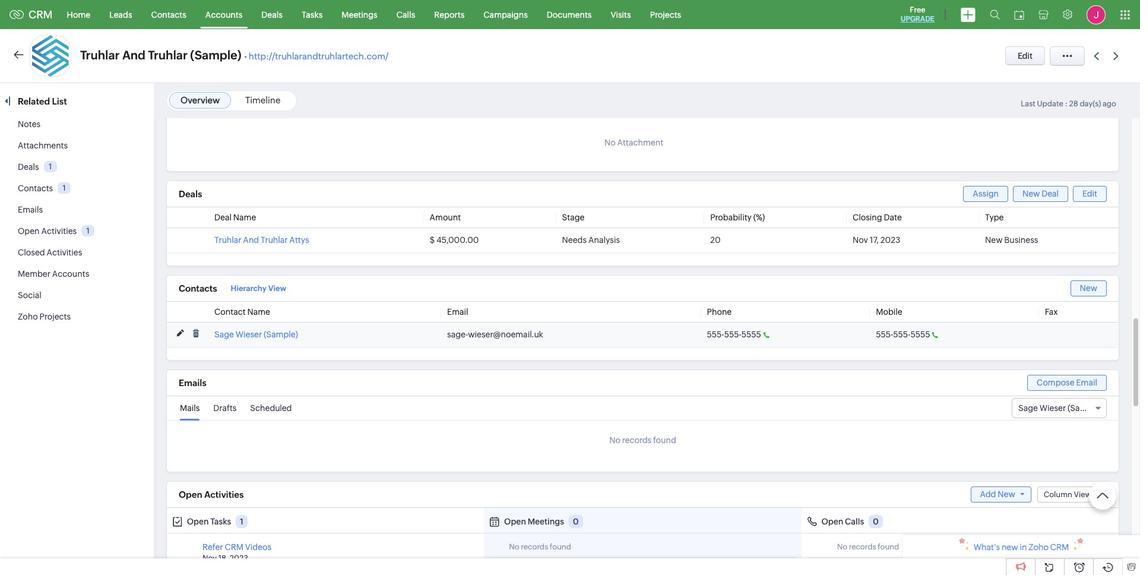 Task type: describe. For each thing, give the bounding box(es) containing it.
closed activities link
[[18, 248, 82, 257]]

mails
[[180, 403, 200, 413]]

1 555- from the left
[[707, 330, 725, 339]]

refer crm videos link
[[203, 542, 272, 552]]

closing date link
[[853, 213, 902, 222]]

stage
[[562, 213, 585, 222]]

projects link
[[641, 0, 691, 29]]

0 horizontal spatial calls
[[397, 10, 415, 19]]

email link
[[447, 307, 469, 317]]

compose
[[1037, 378, 1075, 387]]

amount
[[430, 213, 461, 222]]

list
[[52, 96, 67, 106]]

open calls
[[822, 517, 865, 526]]

0 horizontal spatial sage wieser (sample)
[[214, 330, 298, 339]]

refer
[[203, 542, 223, 552]]

timeline link
[[245, 95, 281, 105]]

1 5555 from the left
[[742, 330, 762, 339]]

open tasks
[[187, 517, 231, 526]]

probability (%)
[[711, 213, 765, 222]]

and for (sample)
[[122, 48, 146, 62]]

1 vertical spatial emails
[[179, 378, 207, 388]]

0 vertical spatial deals link
[[252, 0, 292, 29]]

1 horizontal spatial meetings
[[528, 517, 564, 526]]

truhlar down leads
[[80, 48, 120, 62]]

day(s)
[[1080, 99, 1102, 108]]

business
[[1005, 235, 1039, 245]]

fax
[[1046, 307, 1058, 317]]

18,
[[218, 554, 228, 563]]

edit inside button
[[1018, 51, 1033, 61]]

0 vertical spatial zoho
[[18, 312, 38, 321]]

profile image
[[1087, 5, 1106, 24]]

create menu image
[[961, 7, 976, 22]]

social link
[[18, 291, 41, 300]]

meetings inside "meetings" link
[[342, 10, 378, 19]]

zoho projects
[[18, 312, 71, 321]]

meetings link
[[332, 0, 387, 29]]

overview link
[[181, 95, 220, 105]]

home link
[[57, 0, 100, 29]]

activities for open activities link
[[41, 226, 77, 236]]

1 horizontal spatial projects
[[650, 10, 682, 19]]

1 vertical spatial tasks
[[211, 517, 231, 526]]

name for deal name
[[233, 213, 256, 222]]

attachments link
[[18, 141, 68, 150]]

new for new
[[1080, 283, 1098, 293]]

view for column view
[[1074, 490, 1092, 499]]

date
[[884, 213, 902, 222]]

sage wieser (sample) inside field
[[1019, 403, 1103, 413]]

0 for calls
[[873, 517, 879, 526]]

0 for meetings
[[573, 517, 579, 526]]

contact
[[214, 307, 246, 317]]

Sage Wieser (Sample) field
[[1012, 398, 1107, 418]]

reports link
[[425, 0, 474, 29]]

needs analysis
[[562, 235, 620, 245]]

stage link
[[562, 213, 585, 222]]

nov 17, 2023
[[853, 235, 901, 245]]

0 horizontal spatial deals
[[18, 162, 39, 172]]

1 for open activities
[[87, 226, 90, 235]]

4 555- from the left
[[894, 330, 911, 339]]

1 horizontal spatial (sample)
[[264, 330, 298, 339]]

hierarchy view link
[[231, 281, 286, 296]]

home
[[67, 10, 90, 19]]

45,000.00
[[437, 235, 479, 245]]

deal inside "new deal" "link"
[[1042, 189, 1059, 198]]

open activities link
[[18, 226, 77, 236]]

search element
[[983, 0, 1008, 29]]

1 horizontal spatial found
[[653, 435, 677, 445]]

$ 45,000.00
[[430, 235, 479, 245]]

overview
[[181, 95, 220, 105]]

sage-
[[447, 330, 468, 339]]

assign link
[[964, 186, 1009, 202]]

no records found for open meetings
[[509, 542, 572, 551]]

0 horizontal spatial deal
[[214, 213, 232, 222]]

member accounts
[[18, 269, 89, 279]]

sage wieser (sample) link
[[214, 330, 298, 339]]

0 horizontal spatial crm
[[29, 8, 53, 21]]

leads link
[[100, 0, 142, 29]]

what's
[[974, 542, 1001, 552]]

http://truhlarandtruhlartech.com/
[[249, 51, 389, 61]]

edit link
[[1074, 186, 1107, 202]]

20
[[711, 235, 721, 245]]

documents
[[547, 10, 592, 19]]

closing date
[[853, 213, 902, 222]]

new deal
[[1023, 189, 1059, 198]]

free upgrade
[[901, 5, 935, 23]]

notes link
[[18, 119, 41, 129]]

sage inside sage wieser (sample) field
[[1019, 403, 1038, 413]]

28
[[1070, 99, 1079, 108]]

(sample) inside sage wieser (sample) field
[[1068, 403, 1103, 413]]

0 vertical spatial wieser
[[236, 330, 262, 339]]

drafts
[[213, 403, 237, 413]]

phone link
[[707, 307, 732, 317]]

1 horizontal spatial no records found
[[610, 435, 677, 445]]

notes
[[18, 119, 41, 129]]

1 up refer crm videos link
[[240, 517, 243, 526]]

new deal link
[[1013, 186, 1069, 202]]

closing
[[853, 213, 883, 222]]

1 horizontal spatial nov
[[853, 235, 869, 245]]

related list
[[18, 96, 69, 106]]

17,
[[870, 235, 879, 245]]

refer crm videos nov 18, 2023
[[203, 542, 272, 563]]

what's new in zoho crm
[[974, 542, 1070, 552]]

needs
[[562, 235, 587, 245]]

1 for contacts
[[63, 183, 66, 192]]

1 vertical spatial contacts
[[18, 184, 53, 193]]

related
[[18, 96, 50, 106]]

tasks link
[[292, 0, 332, 29]]

campaigns link
[[474, 0, 538, 29]]

crm inside refer crm videos nov 18, 2023
[[225, 542, 244, 552]]

records for open meetings
[[521, 542, 549, 551]]

no records found for open calls
[[837, 542, 900, 551]]

-
[[244, 51, 247, 61]]

search image
[[990, 10, 1000, 20]]

scheduled
[[250, 403, 292, 413]]

2 5555 from the left
[[911, 330, 931, 339]]

name for contact name
[[247, 307, 270, 317]]

calls link
[[387, 0, 425, 29]]

0 horizontal spatial projects
[[39, 312, 71, 321]]

update
[[1038, 99, 1064, 108]]

analysis
[[589, 235, 620, 245]]

profile element
[[1080, 0, 1113, 29]]

phone
[[707, 307, 732, 317]]

visits link
[[601, 0, 641, 29]]



Task type: locate. For each thing, give the bounding box(es) containing it.
1 vertical spatial name
[[247, 307, 270, 317]]

calls
[[397, 10, 415, 19], [845, 517, 865, 526]]

contacts link up emails link on the top
[[18, 184, 53, 193]]

edit down calendar image
[[1018, 51, 1033, 61]]

0 vertical spatial nov
[[853, 235, 869, 245]]

hierarchy view
[[231, 284, 286, 293]]

0 vertical spatial contacts link
[[142, 0, 196, 29]]

emails up open activities link
[[18, 205, 43, 214]]

contacts up contact
[[179, 284, 217, 294]]

fax link
[[1046, 307, 1058, 317]]

zoho down social link
[[18, 312, 38, 321]]

1 horizontal spatial records
[[622, 435, 652, 445]]

sage down contact
[[214, 330, 234, 339]]

projects right visits link
[[650, 10, 682, 19]]

1 up open activities link
[[63, 183, 66, 192]]

social
[[18, 291, 41, 300]]

0 vertical spatial email
[[447, 307, 469, 317]]

tasks up refer
[[211, 517, 231, 526]]

and down the deal name
[[243, 235, 259, 245]]

1 horizontal spatial edit
[[1083, 189, 1098, 198]]

deals link up truhlar and truhlar (sample) - http://truhlarandtruhlartech.com/
[[252, 0, 292, 29]]

email up sage-
[[447, 307, 469, 317]]

leads
[[109, 10, 132, 19]]

found for open meetings
[[550, 542, 572, 551]]

0 horizontal spatial accounts
[[52, 269, 89, 279]]

type
[[986, 213, 1004, 222]]

open
[[18, 226, 40, 236], [179, 490, 202, 500], [187, 517, 209, 526], [504, 517, 526, 526], [822, 517, 844, 526]]

no attachment
[[605, 138, 664, 147]]

0 vertical spatial deal
[[1042, 189, 1059, 198]]

1 horizontal spatial and
[[243, 235, 259, 245]]

last update : 28 day(s) ago
[[1021, 99, 1117, 108]]

1 vertical spatial sage
[[1019, 403, 1038, 413]]

(sample) down contact name link
[[264, 330, 298, 339]]

add
[[981, 490, 997, 499]]

Column View field
[[1038, 487, 1107, 503]]

nov down refer
[[203, 554, 217, 563]]

0 vertical spatial name
[[233, 213, 256, 222]]

sage down compose
[[1019, 403, 1038, 413]]

1 horizontal spatial 2023
[[881, 235, 901, 245]]

new inside "link"
[[1023, 189, 1040, 198]]

0 vertical spatial activities
[[41, 226, 77, 236]]

member
[[18, 269, 50, 279]]

accounts down closed activities link
[[52, 269, 89, 279]]

555-555-5555
[[707, 330, 762, 339], [876, 330, 931, 339]]

found
[[653, 435, 677, 445], [550, 542, 572, 551], [878, 542, 900, 551]]

wieser@noemail.uk
[[468, 330, 543, 339]]

1 vertical spatial wieser
[[1040, 403, 1067, 413]]

and down leads link
[[122, 48, 146, 62]]

truhlar down the deal name
[[214, 235, 241, 245]]

deals link down attachments at the left top
[[18, 162, 39, 172]]

projects down social
[[39, 312, 71, 321]]

(sample) left -
[[190, 48, 242, 62]]

amount link
[[430, 213, 461, 222]]

name up the "sage wieser (sample)" link
[[247, 307, 270, 317]]

activities for closed activities link
[[47, 248, 82, 257]]

crm up 18,
[[225, 542, 244, 552]]

calendar image
[[1015, 10, 1025, 19]]

0 vertical spatial contacts
[[151, 10, 186, 19]]

records for open calls
[[849, 542, 877, 551]]

1 horizontal spatial open activities
[[179, 490, 244, 500]]

view for hierarchy view
[[268, 284, 286, 293]]

sage
[[214, 330, 234, 339], [1019, 403, 1038, 413]]

0 right open meetings
[[573, 517, 579, 526]]

1 vertical spatial activities
[[47, 248, 82, 257]]

0 vertical spatial open activities
[[18, 226, 77, 236]]

1 vertical spatial deals
[[18, 162, 39, 172]]

emails link
[[18, 205, 43, 214]]

1 horizontal spatial calls
[[845, 517, 865, 526]]

0 vertical spatial meetings
[[342, 10, 378, 19]]

videos
[[245, 542, 272, 552]]

next record image
[[1114, 52, 1122, 60]]

nov inside refer crm videos nov 18, 2023
[[203, 554, 217, 563]]

2 horizontal spatial (sample)
[[1068, 403, 1103, 413]]

0 vertical spatial emails
[[18, 205, 43, 214]]

view right hierarchy
[[268, 284, 286, 293]]

projects
[[650, 10, 682, 19], [39, 312, 71, 321]]

2 555- from the left
[[725, 330, 742, 339]]

0 vertical spatial projects
[[650, 10, 682, 19]]

555-555-5555 down mobile link
[[876, 330, 931, 339]]

nov left 17,
[[853, 235, 869, 245]]

5555
[[742, 330, 762, 339], [911, 330, 931, 339]]

2023 inside refer crm videos nov 18, 2023
[[230, 554, 248, 563]]

deal up the "truhlar and truhlar attys"
[[214, 213, 232, 222]]

wieser inside field
[[1040, 403, 1067, 413]]

1 vertical spatial contacts link
[[18, 184, 53, 193]]

1 right open activities link
[[87, 226, 90, 235]]

0 horizontal spatial open activities
[[18, 226, 77, 236]]

0 horizontal spatial meetings
[[342, 10, 378, 19]]

0 horizontal spatial edit
[[1018, 51, 1033, 61]]

0 horizontal spatial tasks
[[211, 517, 231, 526]]

0 horizontal spatial 5555
[[742, 330, 762, 339]]

view inside field
[[1074, 490, 1092, 499]]

wieser down compose
[[1040, 403, 1067, 413]]

0 vertical spatial (sample)
[[190, 48, 242, 62]]

open activities up closed activities link
[[18, 226, 77, 236]]

1 horizontal spatial 5555
[[911, 330, 931, 339]]

1 0 from the left
[[573, 517, 579, 526]]

mobile
[[876, 307, 903, 317]]

2 555-555-5555 from the left
[[876, 330, 931, 339]]

1 vertical spatial email
[[1077, 378, 1098, 387]]

open meetings
[[504, 517, 564, 526]]

probability (%) link
[[711, 213, 765, 222]]

1 vertical spatial open activities
[[179, 490, 244, 500]]

0 horizontal spatial (sample)
[[190, 48, 242, 62]]

last
[[1021, 99, 1036, 108]]

contacts
[[151, 10, 186, 19], [18, 184, 53, 193], [179, 284, 217, 294]]

crm left home
[[29, 8, 53, 21]]

tasks
[[302, 10, 323, 19], [211, 517, 231, 526]]

new business
[[986, 235, 1039, 245]]

contact name link
[[214, 307, 270, 317]]

1 vertical spatial edit
[[1083, 189, 1098, 198]]

0 vertical spatial and
[[122, 48, 146, 62]]

0 vertical spatial 2023
[[881, 235, 901, 245]]

3 555- from the left
[[876, 330, 894, 339]]

1 vertical spatial 2023
[[230, 554, 248, 563]]

meetings
[[342, 10, 378, 19], [528, 517, 564, 526]]

1 vertical spatial zoho
[[1029, 542, 1049, 552]]

timeline
[[245, 95, 281, 105]]

1 vertical spatial nov
[[203, 554, 217, 563]]

2 0 from the left
[[873, 517, 879, 526]]

zoho right 'in' in the bottom right of the page
[[1029, 542, 1049, 552]]

1 horizontal spatial email
[[1077, 378, 1098, 387]]

$
[[430, 235, 435, 245]]

1 horizontal spatial contacts link
[[142, 0, 196, 29]]

truhlar left attys
[[261, 235, 288, 245]]

1 horizontal spatial accounts
[[205, 10, 243, 19]]

new for new business
[[986, 235, 1003, 245]]

reports
[[434, 10, 465, 19]]

1 horizontal spatial 0
[[873, 517, 879, 526]]

activities up the open tasks
[[204, 490, 244, 500]]

hierarchy
[[231, 284, 267, 293]]

truhlar
[[80, 48, 120, 62], [148, 48, 188, 62], [214, 235, 241, 245], [261, 235, 288, 245]]

activities up closed activities link
[[41, 226, 77, 236]]

555-555-5555 down phone link
[[707, 330, 762, 339]]

0 horizontal spatial emails
[[18, 205, 43, 214]]

2 vertical spatial activities
[[204, 490, 244, 500]]

sage-wieser@noemail.uk
[[447, 330, 543, 339]]

sage wieser (sample)
[[214, 330, 298, 339], [1019, 403, 1103, 413]]

1 horizontal spatial view
[[1074, 490, 1092, 499]]

activities
[[41, 226, 77, 236], [47, 248, 82, 257], [204, 490, 244, 500]]

0 horizontal spatial email
[[447, 307, 469, 317]]

in
[[1020, 542, 1027, 552]]

free
[[910, 5, 926, 14]]

0 horizontal spatial found
[[550, 542, 572, 551]]

and for attys
[[243, 235, 259, 245]]

member accounts link
[[18, 269, 89, 279]]

0 vertical spatial accounts
[[205, 10, 243, 19]]

0 horizontal spatial no records found
[[509, 542, 572, 551]]

contacts link
[[142, 0, 196, 29], [18, 184, 53, 193]]

contacts right leads
[[151, 10, 186, 19]]

sage wieser (sample) down compose
[[1019, 403, 1103, 413]]

accounts link
[[196, 0, 252, 29]]

ago
[[1103, 99, 1117, 108]]

contacts link right leads
[[142, 0, 196, 29]]

assign
[[973, 189, 999, 198]]

accounts up truhlar and truhlar (sample) - http://truhlarandtruhlartech.com/
[[205, 10, 243, 19]]

2023 right 17,
[[881, 235, 901, 245]]

2 horizontal spatial crm
[[1051, 542, 1070, 552]]

campaigns
[[484, 10, 528, 19]]

555-
[[707, 330, 725, 339], [725, 330, 742, 339], [876, 330, 894, 339], [894, 330, 911, 339]]

1 horizontal spatial sage
[[1019, 403, 1038, 413]]

deal left edit link at right top
[[1042, 189, 1059, 198]]

closed
[[18, 248, 45, 257]]

0 horizontal spatial wieser
[[236, 330, 262, 339]]

nov
[[853, 235, 869, 245], [203, 554, 217, 563]]

tasks up the http://truhlarandtruhlartech.com/
[[302, 10, 323, 19]]

1 horizontal spatial tasks
[[302, 10, 323, 19]]

new for new deal
[[1023, 189, 1040, 198]]

1 vertical spatial and
[[243, 235, 259, 245]]

edit
[[1018, 51, 1033, 61], [1083, 189, 1098, 198]]

1 horizontal spatial zoho
[[1029, 542, 1049, 552]]

contact name
[[214, 307, 270, 317]]

http://truhlarandtruhlartech.com/ link
[[249, 51, 389, 61]]

open activities
[[18, 226, 77, 236], [179, 490, 244, 500]]

found for open calls
[[878, 542, 900, 551]]

1 vertical spatial projects
[[39, 312, 71, 321]]

visits
[[611, 10, 631, 19]]

1 vertical spatial calls
[[845, 517, 865, 526]]

accounts inside accounts link
[[205, 10, 243, 19]]

0 horizontal spatial view
[[268, 284, 286, 293]]

edit right new deal
[[1083, 189, 1098, 198]]

1 horizontal spatial deals
[[179, 189, 202, 199]]

1 555-555-5555 from the left
[[707, 330, 762, 339]]

truhlar and truhlar attys
[[214, 235, 309, 245]]

view right the column
[[1074, 490, 1092, 499]]

(sample) down "compose email"
[[1068, 403, 1103, 413]]

0 right open calls
[[873, 517, 879, 526]]

1 horizontal spatial deals link
[[252, 0, 292, 29]]

wieser down contact name link
[[236, 330, 262, 339]]

create menu element
[[954, 0, 983, 29]]

0 vertical spatial calls
[[397, 10, 415, 19]]

2 horizontal spatial found
[[878, 542, 900, 551]]

0 horizontal spatial deals link
[[18, 162, 39, 172]]

no records found
[[610, 435, 677, 445], [509, 542, 572, 551], [837, 542, 900, 551]]

1 horizontal spatial 555-555-5555
[[876, 330, 931, 339]]

previous record image
[[1094, 52, 1100, 60]]

0 horizontal spatial contacts link
[[18, 184, 53, 193]]

2 horizontal spatial deals
[[262, 10, 283, 19]]

1 for deals
[[49, 162, 52, 171]]

0 horizontal spatial zoho
[[18, 312, 38, 321]]

0 vertical spatial view
[[268, 284, 286, 293]]

deal name
[[214, 213, 256, 222]]

truhlar up overview link
[[148, 48, 188, 62]]

column
[[1044, 490, 1073, 499]]

activities up member accounts link
[[47, 248, 82, 257]]

(%)
[[754, 213, 765, 222]]

truhlar and truhlar attys link
[[214, 235, 309, 245]]

2023 down refer crm videos link
[[230, 554, 248, 563]]

open activities up the open tasks
[[179, 490, 244, 500]]

1 vertical spatial (sample)
[[264, 330, 298, 339]]

1 vertical spatial meetings
[[528, 517, 564, 526]]

1 horizontal spatial crm
[[225, 542, 244, 552]]

attys
[[290, 235, 309, 245]]

truhlar and truhlar (sample) - http://truhlarandtruhlartech.com/
[[80, 48, 389, 62]]

sage wieser (sample) down contact name link
[[214, 330, 298, 339]]

0 horizontal spatial 555-555-5555
[[707, 330, 762, 339]]

:
[[1066, 99, 1068, 108]]

0 horizontal spatial records
[[521, 542, 549, 551]]

name up the "truhlar and truhlar attys"
[[233, 213, 256, 222]]

deal name link
[[214, 213, 256, 222]]

1 horizontal spatial emails
[[179, 378, 207, 388]]

1 vertical spatial deals link
[[18, 162, 39, 172]]

0 horizontal spatial sage
[[214, 330, 234, 339]]

emails up mails
[[179, 378, 207, 388]]

view
[[268, 284, 286, 293], [1074, 490, 1092, 499]]

documents link
[[538, 0, 601, 29]]

1 vertical spatial deal
[[214, 213, 232, 222]]

crm right 'in' in the bottom right of the page
[[1051, 542, 1070, 552]]

2 vertical spatial (sample)
[[1068, 403, 1103, 413]]

1 down attachments at the left top
[[49, 162, 52, 171]]

0 vertical spatial sage
[[214, 330, 234, 339]]

0 vertical spatial edit
[[1018, 51, 1033, 61]]

zoho projects link
[[18, 312, 71, 321]]

email right compose
[[1077, 378, 1098, 387]]

2 vertical spatial deals
[[179, 189, 202, 199]]

type link
[[986, 213, 1004, 222]]

2023
[[881, 235, 901, 245], [230, 554, 248, 563]]

2 horizontal spatial no records found
[[837, 542, 900, 551]]

add new
[[981, 490, 1016, 499]]

contacts up emails link on the top
[[18, 184, 53, 193]]

(sample)
[[190, 48, 242, 62], [264, 330, 298, 339], [1068, 403, 1103, 413]]

closed activities
[[18, 248, 82, 257]]

2 vertical spatial contacts
[[179, 284, 217, 294]]



Task type: vqa. For each thing, say whether or not it's contained in the screenshot.
logo
no



